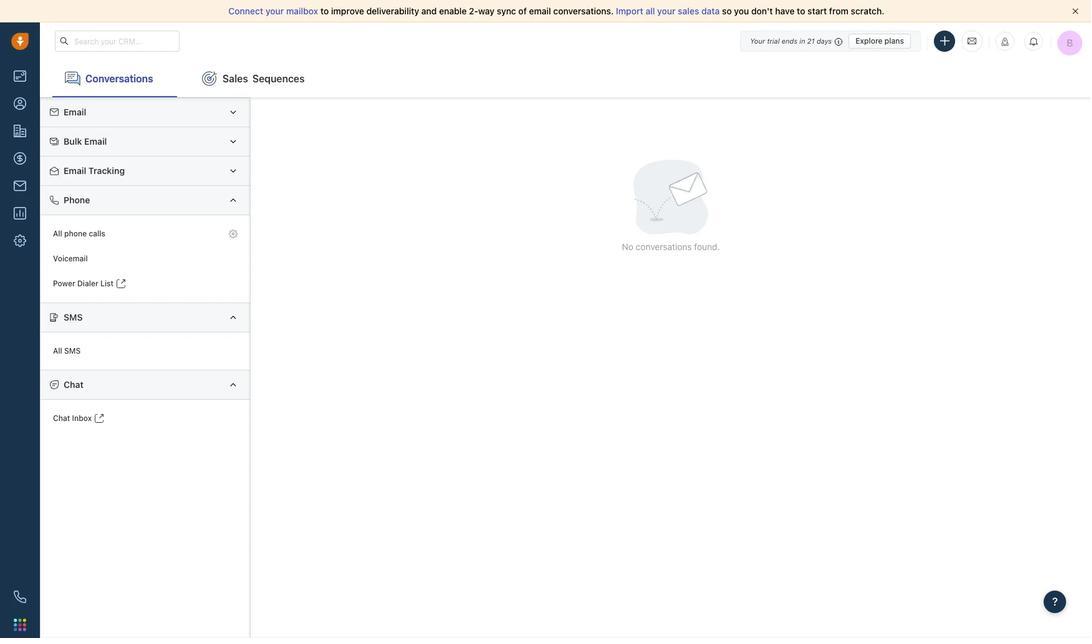 Task type: vqa. For each thing, say whether or not it's contained in the screenshot.
Bulk Emails Scheduled
no



Task type: locate. For each thing, give the bounding box(es) containing it.
email tracking
[[64, 165, 125, 176]]

1 horizontal spatial to
[[797, 6, 806, 16]]

email right bulk
[[84, 136, 107, 147]]

email for email
[[64, 107, 86, 117]]

email
[[529, 6, 551, 16]]

phone
[[64, 229, 87, 239]]

trial
[[768, 36, 780, 45]]

0 vertical spatial all
[[53, 229, 62, 239]]

1 all from the top
[[53, 229, 62, 239]]

all sms link
[[47, 339, 244, 364]]

voicemail link
[[47, 246, 244, 271]]

to right mailbox
[[321, 6, 329, 16]]

plans
[[885, 36, 905, 45]]

sms
[[64, 312, 83, 322], [64, 346, 81, 356]]

chat up "chat inbox"
[[64, 379, 84, 390]]

0 vertical spatial email
[[64, 107, 86, 117]]

21
[[808, 36, 815, 45]]

connect your mailbox link
[[229, 6, 321, 16]]

2 all from the top
[[53, 346, 62, 356]]

all inside "link"
[[53, 229, 62, 239]]

don't
[[752, 6, 773, 16]]

list
[[100, 279, 114, 288]]

all phone calls link
[[47, 221, 244, 246]]

to left start
[[797, 6, 806, 16]]

what's new image
[[1001, 37, 1010, 46]]

1 vertical spatial all
[[53, 346, 62, 356]]

chat left 'inbox'
[[53, 414, 70, 423]]

1 vertical spatial chat
[[53, 414, 70, 423]]

email
[[64, 107, 86, 117], [84, 136, 107, 147], [64, 165, 86, 176]]

you
[[734, 6, 749, 16]]

import
[[616, 6, 644, 16]]

1 vertical spatial email
[[84, 136, 107, 147]]

mailbox
[[286, 6, 318, 16]]

found.
[[695, 241, 720, 252]]

sales
[[223, 73, 248, 84]]

email for email tracking
[[64, 165, 86, 176]]

email up phone
[[64, 165, 86, 176]]

power dialer list
[[53, 279, 114, 288]]

your left mailbox
[[266, 6, 284, 16]]

sales
[[678, 6, 700, 16]]

improve
[[331, 6, 364, 16]]

data
[[702, 6, 720, 16]]

email up bulk
[[64, 107, 86, 117]]

0 horizontal spatial your
[[266, 6, 284, 16]]

scratch.
[[851, 6, 885, 16]]

phone element
[[7, 585, 32, 609]]

phone image
[[14, 591, 26, 603]]

deliverability
[[367, 6, 419, 16]]

have
[[776, 6, 795, 16]]

all for all sms
[[53, 346, 62, 356]]

chat
[[64, 379, 84, 390], [53, 414, 70, 423]]

all
[[53, 229, 62, 239], [53, 346, 62, 356]]

1 horizontal spatial your
[[658, 6, 676, 16]]

power
[[53, 279, 75, 288]]

sales sequences
[[223, 73, 305, 84]]

2 vertical spatial email
[[64, 165, 86, 176]]

0 horizontal spatial to
[[321, 6, 329, 16]]

tab list
[[40, 60, 1092, 97]]

to
[[321, 6, 329, 16], [797, 6, 806, 16]]

0 vertical spatial sms
[[64, 312, 83, 322]]

dialer
[[77, 279, 98, 288]]

0 vertical spatial chat
[[64, 379, 84, 390]]

all sms
[[53, 346, 81, 356]]

phone
[[64, 195, 90, 205]]

2 to from the left
[[797, 6, 806, 16]]

connect your mailbox to improve deliverability and enable 2-way sync of email conversations. import all your sales data so you don't have to start from scratch.
[[229, 6, 885, 16]]

import all your sales data link
[[616, 6, 722, 16]]

your
[[266, 6, 284, 16], [658, 6, 676, 16]]

conversations link
[[52, 60, 177, 97]]

explore
[[856, 36, 883, 45]]

your right the all
[[658, 6, 676, 16]]

1 to from the left
[[321, 6, 329, 16]]



Task type: describe. For each thing, give the bounding box(es) containing it.
conversations
[[85, 73, 153, 84]]

ends
[[782, 36, 798, 45]]

and
[[422, 6, 437, 16]]

chat for chat inbox
[[53, 414, 70, 423]]

conversations.
[[554, 6, 614, 16]]

send email image
[[968, 36, 977, 46]]

enable
[[439, 6, 467, 16]]

chat inbox
[[53, 414, 92, 423]]

your trial ends in 21 days
[[751, 36, 832, 45]]

sales sequences link
[[190, 60, 317, 97]]

days
[[817, 36, 832, 45]]

Search your CRM... text field
[[55, 31, 180, 52]]

of
[[519, 6, 527, 16]]

explore plans link
[[849, 33, 911, 48]]

1 your from the left
[[266, 6, 284, 16]]

sync
[[497, 6, 516, 16]]

connect
[[229, 6, 263, 16]]

conversations
[[636, 241, 692, 252]]

2 your from the left
[[658, 6, 676, 16]]

calls
[[89, 229, 105, 239]]

power dialer list link
[[47, 271, 244, 296]]

inbox
[[72, 414, 92, 423]]

chat inbox link
[[47, 406, 244, 431]]

bulk
[[64, 136, 82, 147]]

way
[[478, 6, 495, 16]]

2-
[[469, 6, 478, 16]]

no conversations found.
[[622, 241, 720, 252]]

tracking
[[89, 165, 125, 176]]

tab list containing conversations
[[40, 60, 1092, 97]]

no
[[622, 241, 634, 252]]

close image
[[1073, 8, 1079, 14]]

bulk email
[[64, 136, 107, 147]]

1 vertical spatial sms
[[64, 346, 81, 356]]

explore plans
[[856, 36, 905, 45]]

start
[[808, 6, 827, 16]]

your
[[751, 36, 766, 45]]

freshworks switcher image
[[14, 619, 26, 631]]

sequences
[[253, 73, 305, 84]]

in
[[800, 36, 806, 45]]

chat for chat
[[64, 379, 84, 390]]

all phone calls
[[53, 229, 105, 239]]

all
[[646, 6, 655, 16]]

all for all phone calls
[[53, 229, 62, 239]]

voicemail
[[53, 254, 88, 263]]

from
[[830, 6, 849, 16]]

so
[[722, 6, 732, 16]]



